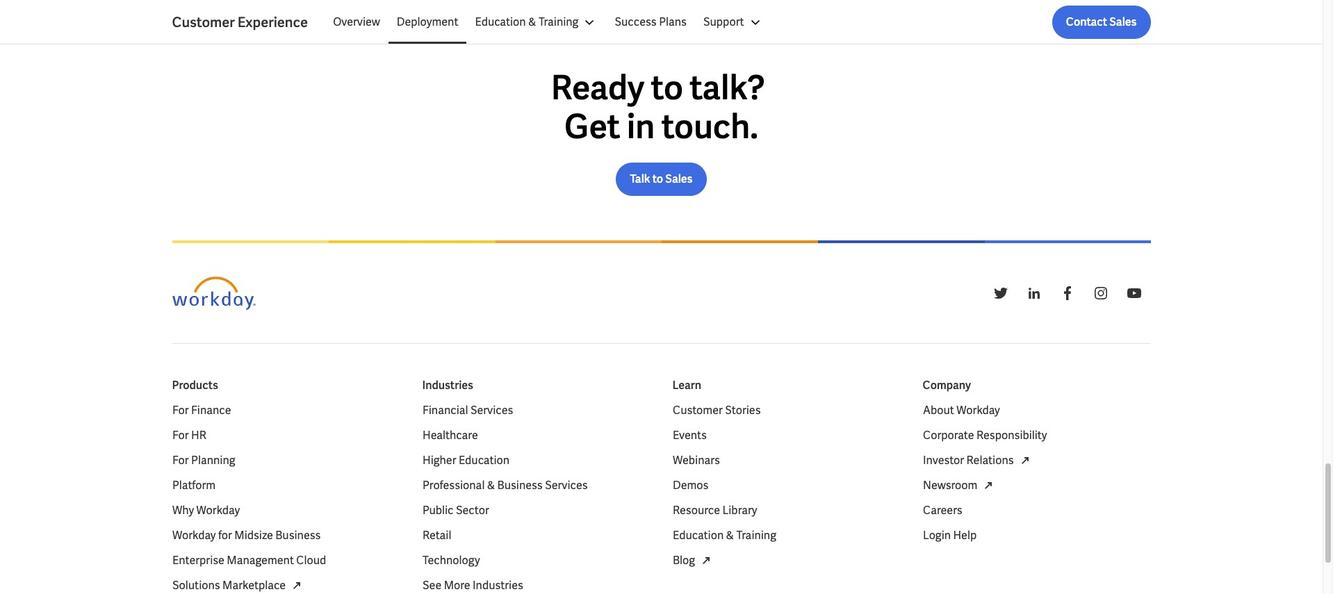Task type: locate. For each thing, give the bounding box(es) containing it.
more
[[444, 578, 470, 593]]

financial services
[[423, 403, 513, 418]]

to left 'talk?'
[[651, 66, 684, 109]]

1 horizontal spatial services
[[545, 478, 588, 493]]

sales right contact
[[1110, 15, 1138, 29]]

0 vertical spatial &
[[529, 15, 537, 29]]

2 vertical spatial for
[[172, 453, 189, 468]]

education & training button
[[467, 6, 607, 39]]

menu
[[325, 6, 772, 39]]

list containing about workday
[[923, 402, 1151, 544]]

hr
[[191, 428, 206, 443]]

responsibility
[[977, 428, 1047, 443]]

0 horizontal spatial customer
[[172, 13, 235, 31]]

to right talk
[[653, 172, 664, 186]]

talk to sales
[[630, 172, 693, 186]]

finance
[[191, 403, 231, 418]]

blog
[[673, 553, 695, 568]]

talk
[[630, 172, 651, 186]]

1 vertical spatial workday
[[196, 503, 240, 518]]

corporate responsibility
[[923, 428, 1047, 443]]

opens in a new tab image right blog in the right of the page
[[698, 553, 715, 569]]

for down for hr link
[[172, 453, 189, 468]]

0 horizontal spatial education & training
[[475, 15, 579, 29]]

list
[[325, 6, 1151, 39], [172, 402, 400, 595], [423, 402, 651, 594], [673, 402, 901, 569], [923, 402, 1151, 544]]

workday
[[957, 403, 1000, 418], [196, 503, 240, 518], [172, 528, 216, 543]]

opens in a new tab image
[[1017, 453, 1034, 469], [698, 553, 715, 569]]

to for ready
[[651, 66, 684, 109]]

list containing overview
[[325, 6, 1151, 39]]

0 vertical spatial education & training
[[475, 15, 579, 29]]

for finance
[[172, 403, 231, 418]]

& inside professional & business services link
[[487, 478, 495, 493]]

for
[[218, 528, 232, 543]]

list for industries
[[423, 402, 651, 594]]

industries up financial
[[423, 378, 474, 393]]

to
[[651, 66, 684, 109], [653, 172, 664, 186]]

education & training inside education & training popup button
[[475, 15, 579, 29]]

menu containing overview
[[325, 6, 772, 39]]

0 vertical spatial opens in a new tab image
[[1017, 453, 1034, 469]]

experience
[[238, 13, 308, 31]]

1 vertical spatial customer
[[673, 403, 723, 418]]

talk to sales link
[[617, 163, 707, 196]]

in
[[627, 105, 655, 148]]

1 horizontal spatial education & training
[[673, 528, 777, 543]]

0 horizontal spatial training
[[539, 15, 579, 29]]

why workday link
[[172, 503, 240, 519]]

contact
[[1067, 15, 1108, 29]]

public
[[423, 503, 453, 518]]

customer up events
[[673, 403, 723, 418]]

list for company
[[923, 402, 1151, 544]]

customer for customer experience
[[172, 13, 235, 31]]

customer stories
[[673, 403, 761, 418]]

talk?
[[690, 66, 766, 109]]

1 vertical spatial &
[[487, 478, 495, 493]]

list for learn
[[673, 402, 901, 569]]

opens in a new tab image
[[981, 478, 997, 494], [288, 578, 305, 594]]

go to the homepage image
[[172, 277, 256, 310]]

3 for from the top
[[172, 453, 189, 468]]

success plans link
[[607, 6, 695, 39]]

1 horizontal spatial business
[[497, 478, 543, 493]]

resource library link
[[673, 503, 757, 519]]

1 vertical spatial opens in a new tab image
[[288, 578, 305, 594]]

education inside popup button
[[475, 15, 526, 29]]

webinars link
[[673, 453, 720, 469]]

financial services link
[[423, 402, 513, 419]]

business up cloud
[[275, 528, 321, 543]]

retail link
[[423, 528, 451, 544]]

contact sales
[[1067, 15, 1138, 29]]

0 horizontal spatial &
[[487, 478, 495, 493]]

1 horizontal spatial sales
[[1110, 15, 1138, 29]]

business down higher education link
[[497, 478, 543, 493]]

1 horizontal spatial &
[[529, 15, 537, 29]]

& for education & training link
[[726, 528, 734, 543]]

careers link
[[923, 503, 963, 519]]

industries
[[423, 378, 474, 393], [473, 578, 523, 593]]

healthcare link
[[423, 428, 478, 444]]

1 vertical spatial services
[[545, 478, 588, 493]]

platform link
[[172, 478, 215, 494]]

opens in a new tab image down responsibility
[[1017, 453, 1034, 469]]

0 vertical spatial customer
[[172, 13, 235, 31]]

0 horizontal spatial opens in a new tab image
[[288, 578, 305, 594]]

list containing for finance
[[172, 402, 400, 595]]

2 for from the top
[[172, 428, 189, 443]]

to inside ready to talk? get in touch.
[[651, 66, 684, 109]]

1 horizontal spatial opens in a new tab image
[[981, 478, 997, 494]]

1 for from the top
[[172, 403, 189, 418]]

opens in a new tab image for newsroom
[[981, 478, 997, 494]]

workday up corporate responsibility at the right of the page
[[957, 403, 1000, 418]]

0 horizontal spatial opens in a new tab image
[[698, 553, 715, 569]]

customer left experience at top left
[[172, 13, 235, 31]]

overview link
[[325, 6, 389, 39]]

management
[[227, 553, 294, 568]]

investor relations
[[923, 453, 1014, 468]]

industries right more at the left bottom of page
[[473, 578, 523, 593]]

for up for hr at the left bottom
[[172, 403, 189, 418]]

sales inside 'list'
[[1110, 15, 1138, 29]]

opens in a new tab image for blog
[[698, 553, 715, 569]]

opens in a new tab image down relations
[[981, 478, 997, 494]]

&
[[529, 15, 537, 29], [487, 478, 495, 493], [726, 528, 734, 543]]

for
[[172, 403, 189, 418], [172, 428, 189, 443], [172, 453, 189, 468]]

education & training
[[475, 15, 579, 29], [673, 528, 777, 543]]

for left hr
[[172, 428, 189, 443]]

login
[[923, 528, 951, 543]]

list containing financial services
[[423, 402, 651, 594]]

technology link
[[423, 553, 480, 569]]

investor
[[923, 453, 964, 468]]

list containing customer stories
[[673, 402, 901, 569]]

training
[[539, 15, 579, 29], [736, 528, 777, 543]]

customer experience link
[[172, 13, 325, 32]]

learn
[[673, 378, 702, 393]]

for for for planning
[[172, 453, 189, 468]]

customer inside 'list'
[[673, 403, 723, 418]]

opens in a new tab image down cloud
[[288, 578, 305, 594]]

for for for finance
[[172, 403, 189, 418]]

1 vertical spatial for
[[172, 428, 189, 443]]

for inside 'link'
[[172, 453, 189, 468]]

workday up enterprise
[[172, 528, 216, 543]]

workday for about workday
[[957, 403, 1000, 418]]

1 horizontal spatial training
[[736, 528, 777, 543]]

opens in a new tab image for investor relations
[[1017, 453, 1034, 469]]

0 horizontal spatial services
[[470, 403, 513, 418]]

sales
[[1110, 15, 1138, 29], [666, 172, 693, 186]]

2 horizontal spatial &
[[726, 528, 734, 543]]

professional & business services link
[[423, 478, 588, 494]]

1 vertical spatial education
[[459, 453, 510, 468]]

webinars
[[673, 453, 720, 468]]

1 vertical spatial opens in a new tab image
[[698, 553, 715, 569]]

support button
[[695, 6, 772, 39]]

public sector link
[[423, 503, 489, 519]]

business
[[497, 478, 543, 493], [275, 528, 321, 543]]

technology
[[423, 553, 480, 568]]

& inside education & training link
[[726, 528, 734, 543]]

1 horizontal spatial opens in a new tab image
[[1017, 453, 1034, 469]]

sector
[[456, 503, 489, 518]]

see
[[423, 578, 441, 593]]

1 vertical spatial sales
[[666, 172, 693, 186]]

0 vertical spatial training
[[539, 15, 579, 29]]

1 horizontal spatial customer
[[673, 403, 723, 418]]

for finance link
[[172, 402, 231, 419]]

2 vertical spatial &
[[726, 528, 734, 543]]

customer
[[172, 13, 235, 31], [673, 403, 723, 418]]

sales right talk
[[666, 172, 693, 186]]

0 horizontal spatial sales
[[666, 172, 693, 186]]

1 vertical spatial industries
[[473, 578, 523, 593]]

0 vertical spatial opens in a new tab image
[[981, 478, 997, 494]]

1 vertical spatial business
[[275, 528, 321, 543]]

workday up "for"
[[196, 503, 240, 518]]

0 vertical spatial to
[[651, 66, 684, 109]]

1 vertical spatial to
[[653, 172, 664, 186]]

public sector
[[423, 503, 489, 518]]

go to linkedin image
[[1026, 285, 1043, 302]]

& inside education & training popup button
[[529, 15, 537, 29]]

0 vertical spatial sales
[[1110, 15, 1138, 29]]

investor relations link
[[923, 453, 1034, 469]]

0 vertical spatial education
[[475, 15, 526, 29]]

0 vertical spatial workday
[[957, 403, 1000, 418]]

workday for midsize business link
[[172, 528, 321, 544]]

get
[[565, 105, 621, 148]]

corporate responsibility link
[[923, 428, 1047, 444]]

planning
[[191, 453, 235, 468]]

0 vertical spatial for
[[172, 403, 189, 418]]



Task type: describe. For each thing, give the bounding box(es) containing it.
enterprise management cloud link
[[172, 553, 326, 569]]

resource
[[673, 503, 720, 518]]

see more industries
[[423, 578, 523, 593]]

solutions
[[172, 578, 220, 593]]

corporate
[[923, 428, 974, 443]]

careers
[[923, 503, 963, 518]]

platform
[[172, 478, 215, 493]]

professional
[[423, 478, 485, 493]]

solutions marketplace link
[[172, 578, 305, 594]]

0 vertical spatial industries
[[423, 378, 474, 393]]

& for professional & business services link
[[487, 478, 495, 493]]

solutions marketplace
[[172, 578, 286, 593]]

about workday link
[[923, 402, 1000, 419]]

login help link
[[923, 528, 977, 544]]

login help
[[923, 528, 977, 543]]

customer stories link
[[673, 402, 761, 419]]

contact sales link
[[1053, 6, 1151, 39]]

workday for why workday
[[196, 503, 240, 518]]

higher education
[[423, 453, 510, 468]]

higher
[[423, 453, 456, 468]]

ready
[[551, 66, 645, 109]]

1 vertical spatial education & training
[[673, 528, 777, 543]]

products
[[172, 378, 218, 393]]

for hr link
[[172, 428, 206, 444]]

about workday
[[923, 403, 1000, 418]]

list for products
[[172, 402, 400, 595]]

enterprise
[[172, 553, 224, 568]]

for planning link
[[172, 453, 235, 469]]

2 vertical spatial education
[[673, 528, 724, 543]]

industries inside 'list'
[[473, 578, 523, 593]]

0 vertical spatial business
[[497, 478, 543, 493]]

about
[[923, 403, 955, 418]]

0 vertical spatial services
[[470, 403, 513, 418]]

go to youtube image
[[1126, 285, 1143, 302]]

success
[[615, 15, 657, 29]]

demos
[[673, 478, 709, 493]]

why workday
[[172, 503, 240, 518]]

opens in a new tab image for solutions marketplace
[[288, 578, 305, 594]]

professional & business services
[[423, 478, 588, 493]]

company
[[923, 378, 972, 393]]

go to instagram image
[[1093, 285, 1110, 302]]

1 vertical spatial training
[[736, 528, 777, 543]]

support
[[704, 15, 745, 29]]

resource library
[[673, 503, 757, 518]]

marketplace
[[222, 578, 286, 593]]

enterprise management cloud
[[172, 553, 326, 568]]

help
[[954, 528, 977, 543]]

cloud
[[296, 553, 326, 568]]

ready to talk? get in touch.
[[551, 66, 772, 148]]

0 horizontal spatial business
[[275, 528, 321, 543]]

touch.
[[662, 105, 759, 148]]

see more industries link
[[423, 578, 523, 594]]

demos link
[[673, 478, 709, 494]]

for for for hr
[[172, 428, 189, 443]]

for planning
[[172, 453, 235, 468]]

healthcare
[[423, 428, 478, 443]]

events
[[673, 428, 707, 443]]

to for talk
[[653, 172, 664, 186]]

2 vertical spatial workday
[[172, 528, 216, 543]]

plans
[[659, 15, 687, 29]]

why
[[172, 503, 194, 518]]

blog link
[[673, 553, 715, 569]]

training inside popup button
[[539, 15, 579, 29]]

higher education link
[[423, 453, 510, 469]]

events link
[[673, 428, 707, 444]]

customer for customer stories
[[673, 403, 723, 418]]

financial
[[423, 403, 468, 418]]

library
[[723, 503, 757, 518]]

midsize
[[234, 528, 273, 543]]

retail
[[423, 528, 451, 543]]

stories
[[725, 403, 761, 418]]

customer experience
[[172, 13, 308, 31]]

newsroom
[[923, 478, 978, 493]]

deployment link
[[389, 6, 467, 39]]

workday for midsize business
[[172, 528, 321, 543]]

relations
[[967, 453, 1014, 468]]

go to twitter image
[[993, 285, 1010, 302]]

success plans
[[615, 15, 687, 29]]

for hr
[[172, 428, 206, 443]]

go to facebook image
[[1060, 285, 1076, 302]]



Task type: vqa. For each thing, say whether or not it's contained in the screenshot.
For HR's For
yes



